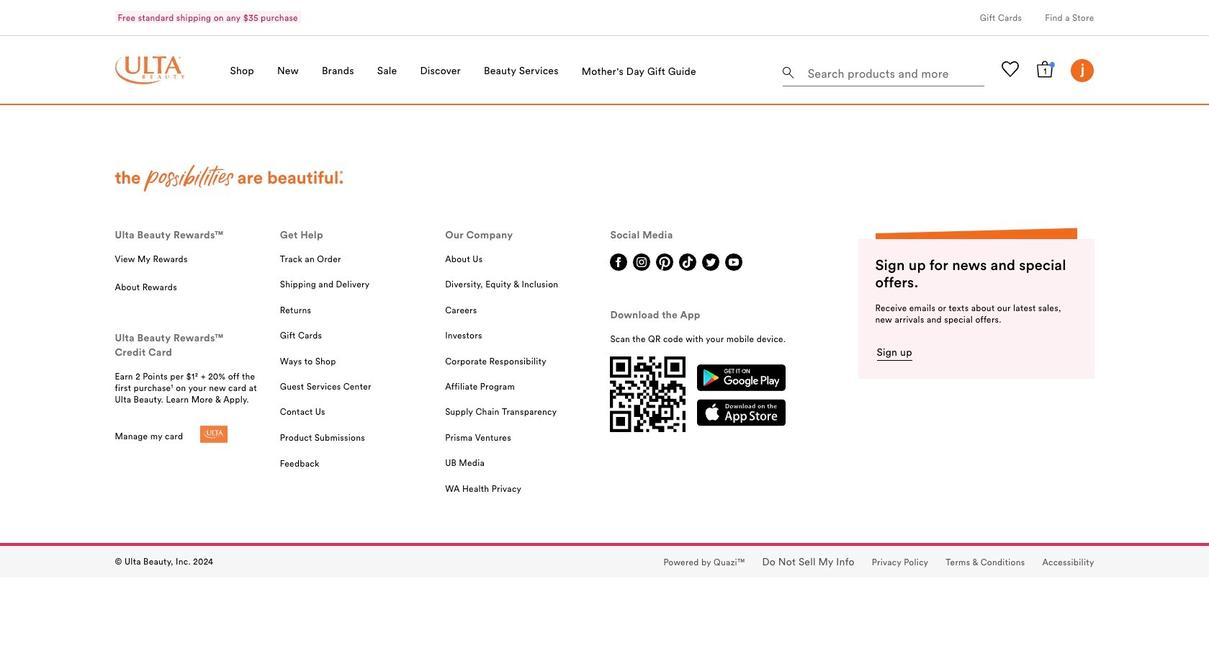 Task type: locate. For each thing, give the bounding box(es) containing it.
the possibilities are beautiful image
[[115, 164, 343, 192]]

None search field
[[783, 55, 985, 89]]

footer
[[0, 164, 1209, 578]]



Task type: vqa. For each thing, say whether or not it's contained in the screenshot.
Favorites Icon
yes



Task type: describe. For each thing, give the bounding box(es) containing it.
q r code image
[[610, 357, 686, 432]]

favorites icon image
[[1002, 60, 1020, 78]]

Search products and more search field
[[806, 58, 981, 83]]



